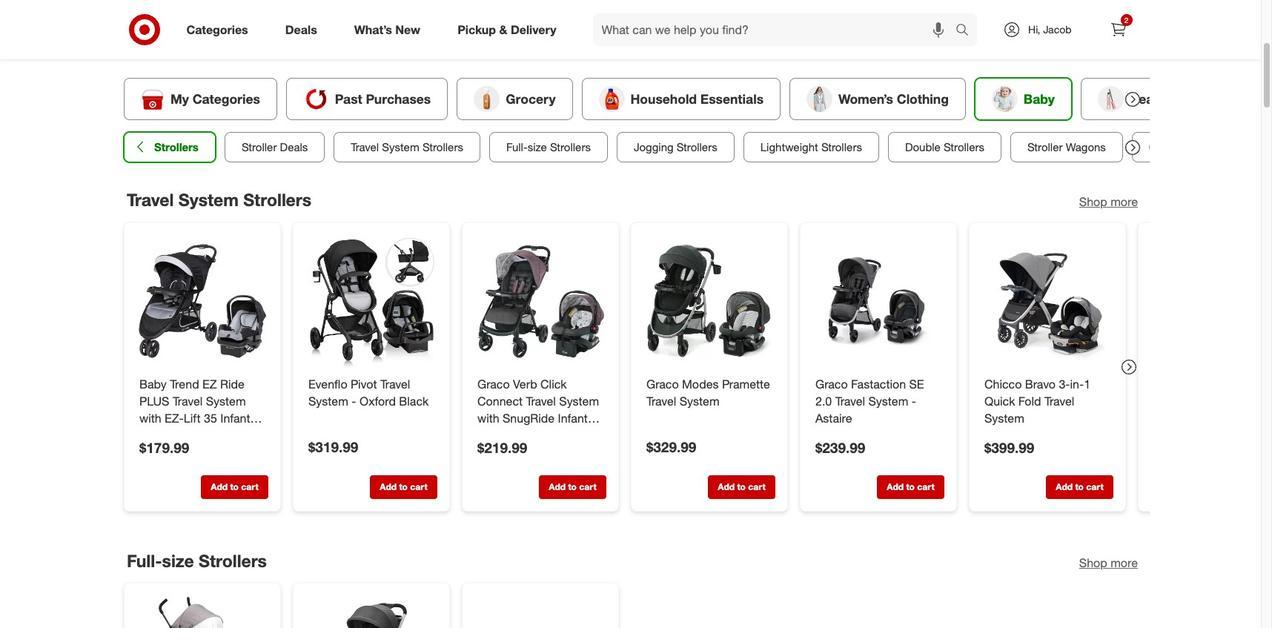 Task type: describe. For each thing, give the bounding box(es) containing it.
verb
[[513, 376, 537, 391]]

$219.99
[[477, 438, 527, 455]]

$179.99
[[139, 438, 189, 455]]

baby trend ez ride plus travel system with ez-lift 35 infant car seat - carbon black
[[139, 376, 250, 459]]

$399.99
[[985, 438, 1035, 455]]

new
[[396, 22, 421, 37]]

lightweight
[[760, 140, 818, 154]]

pickup
[[458, 22, 496, 37]]

what's new
[[354, 22, 421, 37]]

fold
[[1019, 393, 1041, 408]]

to for $179.99
[[230, 481, 238, 492]]

jogging strollers button
[[617, 132, 734, 162]]

system inside button
[[382, 140, 419, 154]]

sellers
[[570, 29, 607, 44]]

add to cart button for $329.99
[[708, 475, 775, 499]]

pickup & delivery
[[458, 22, 557, 37]]

cart for $399.99
[[1086, 481, 1104, 492]]

baby for baby trend ez ride plus travel system with ez-lift 35 infant car seat - carbon black
[[139, 376, 166, 391]]

add to cart button for $179.99
[[201, 475, 268, 499]]

top
[[546, 29, 566, 44]]

system inside the graco verb click connect travel system with snugride infant car seat $219.99
[[559, 393, 599, 408]]

more for full-size strollers
[[1111, 555, 1138, 570]]

travel inside graco fastaction se 2.0 travel system - astaire
[[835, 393, 865, 408]]

add for $219.99
[[549, 481, 566, 492]]

add to cart for $329.99
[[718, 481, 766, 492]]

evenflo
[[308, 376, 347, 391]]

car inside button
[[1149, 140, 1167, 154]]

cart for $179.99
[[241, 481, 258, 492]]

3 stroller from the left
[[1206, 140, 1241, 154]]

toys
[[1244, 140, 1266, 154]]

car seat & stroller toys button
[[1132, 132, 1273, 162]]

shop more for full-size strollers
[[1079, 555, 1138, 570]]

evenflo pivot travel system - oxford black
[[308, 376, 429, 408]]

bravo
[[1025, 376, 1056, 391]]

travel system strollers inside button
[[351, 140, 463, 154]]

add for $179.99
[[211, 481, 227, 492]]

clothing
[[897, 91, 949, 107]]

graco for $239.99
[[815, 376, 848, 391]]

categories inside my categories button
[[192, 91, 260, 107]]

women's clothing button
[[790, 78, 966, 120]]

graco inside the graco verb click connect travel system with snugride infant car seat $219.99
[[477, 376, 510, 391]]

shop more for travel system strollers
[[1079, 194, 1138, 209]]

2
[[1125, 16, 1129, 24]]

in-
[[1070, 376, 1084, 391]]

add to cart button for $239.99
[[877, 475, 945, 499]]

connect
[[477, 393, 523, 408]]

1 vertical spatial travel system strollers
[[126, 189, 311, 210]]

full-size strollers button
[[489, 132, 608, 162]]

graco fastaction se 2.0 travel system - astaire
[[815, 376, 924, 425]]

add to cart for $239.99
[[887, 481, 935, 492]]

past purchases
[[335, 91, 431, 107]]

3-
[[1059, 376, 1070, 391]]

system inside evenflo pivot travel system - oxford black
[[308, 393, 348, 408]]

add for $239.99
[[887, 481, 904, 492]]

$239.99
[[815, 438, 865, 455]]

stroller for stroller wagons
[[1028, 140, 1063, 154]]

strollers button
[[123, 132, 215, 162]]

hi,
[[1029, 23, 1041, 36]]

add to cart for $399.99
[[1056, 481, 1104, 492]]

system inside baby trend ez ride plus travel system with ez-lift 35 infant car seat - carbon black
[[206, 393, 246, 408]]

fastaction
[[851, 376, 906, 391]]

stroller deals
[[241, 140, 308, 154]]

full-size strollers inside full-size strollers button
[[506, 140, 591, 154]]

plus
[[139, 393, 169, 408]]

car inside baby trend ez ride plus travel system with ez-lift 35 infant car seat - carbon black
[[139, 427, 158, 442]]

stroller wagons
[[1028, 140, 1106, 154]]

add to cart button for $219.99
[[539, 475, 606, 499]]

system inside chicco bravo 3-in-1 quick fold travel system
[[985, 410, 1025, 425]]

categories inside categories link
[[187, 22, 248, 37]]

what's
[[354, 22, 392, 37]]

pramette
[[722, 376, 770, 391]]

you may also like
[[624, 29, 715, 44]]

double strollers
[[905, 140, 985, 154]]

my categories button
[[123, 78, 277, 120]]

stroller for stroller deals
[[241, 140, 277, 154]]

more for travel system strollers
[[1111, 194, 1138, 209]]

0 horizontal spatial full-
[[126, 550, 162, 571]]

ez-
[[164, 410, 183, 425]]

deals link
[[273, 13, 336, 46]]

to for $219.99
[[568, 481, 577, 492]]

travel inside the graco verb click connect travel system with snugride infant car seat $219.99
[[526, 393, 556, 408]]

snugride
[[503, 410, 555, 425]]

baby trend ez ride plus travel system with ez-lift 35 infant car seat - carbon black link
[[139, 376, 265, 459]]

baby button
[[975, 78, 1072, 120]]

grocery button
[[457, 78, 573, 120]]

jogging
[[634, 140, 674, 154]]

system inside graco fastaction se 2.0 travel system - astaire
[[868, 393, 908, 408]]

chicco
[[985, 376, 1022, 391]]

quick
[[985, 393, 1015, 408]]

add to cart for $319.99
[[380, 481, 427, 492]]

ride
[[220, 376, 244, 391]]

graco modes pramette travel system link
[[646, 376, 772, 410]]

lightweight strollers
[[760, 140, 862, 154]]

1
[[1084, 376, 1091, 391]]

top sellers link
[[537, 22, 615, 53]]

travel inside baby trend ez ride plus travel system with ez-lift 35 infant car seat - carbon black
[[172, 393, 202, 408]]

stroller deals button
[[224, 132, 325, 162]]

black inside baby trend ez ride plus travel system with ez-lift 35 infant car seat - carbon black
[[139, 444, 169, 459]]

to for $319.99
[[399, 481, 408, 492]]

carbon
[[197, 427, 236, 442]]

household essentials button
[[582, 78, 781, 120]]

chicco bravo 3-in-1 quick fold travel system link
[[985, 376, 1111, 427]]

graco for $329.99
[[646, 376, 679, 391]]

system down strollers button
[[178, 189, 238, 210]]

baby for baby
[[1024, 91, 1055, 107]]

double
[[905, 140, 941, 154]]

you
[[624, 29, 644, 44]]

0 horizontal spatial size
[[162, 550, 194, 571]]



Task type: vqa. For each thing, say whether or not it's contained in the screenshot.
Double Strollers
yes



Task type: locate. For each thing, give the bounding box(es) containing it.
system down the "purchases"
[[382, 140, 419, 154]]

system down evenflo in the left bottom of the page
[[308, 393, 348, 408]]

graco inside graco fastaction se 2.0 travel system - astaire
[[815, 376, 848, 391]]

with inside baby trend ez ride plus travel system with ez-lift 35 infant car seat - carbon black
[[139, 410, 161, 425]]

strollers
[[154, 140, 198, 154], [422, 140, 463, 154], [550, 140, 591, 154], [677, 140, 717, 154], [821, 140, 862, 154], [944, 140, 985, 154], [243, 189, 311, 210], [198, 550, 267, 571]]

graco up 2.0
[[815, 376, 848, 391]]

4 add to cart button from the left
[[708, 475, 775, 499]]

travel down the past purchases button
[[351, 140, 379, 154]]

3 graco from the left
[[815, 376, 848, 391]]

0 vertical spatial shop
[[1079, 194, 1108, 209]]

graco fastaction se 2.0 travel system - astaire link
[[815, 376, 942, 427]]

1 add to cart button from the left
[[201, 475, 268, 499]]

strollers inside jogging strollers button
[[677, 140, 717, 154]]

size inside full-size strollers button
[[528, 140, 547, 154]]

seat
[[1170, 140, 1193, 154], [161, 427, 185, 442], [499, 427, 524, 442]]

add to cart for $179.99
[[211, 481, 258, 492]]

0 vertical spatial categories
[[187, 22, 248, 37]]

essentials
[[700, 91, 764, 107]]

jeep powerglyde stroller by delta children image
[[136, 596, 268, 628], [136, 596, 268, 628]]

top sellers
[[546, 29, 607, 44]]

4 cart from the left
[[748, 481, 766, 492]]

0 vertical spatial more
[[1111, 194, 1138, 209]]

stroller left toys
[[1206, 140, 1241, 154]]

shop more button
[[1079, 193, 1138, 210], [1079, 554, 1138, 571]]

2 horizontal spatial -
[[912, 393, 916, 408]]

past
[[335, 91, 362, 107]]

1 vertical spatial shop more
[[1079, 555, 1138, 570]]

graco fastaction se 2.0 travel system - astaire image
[[813, 235, 945, 367], [813, 235, 945, 367]]

1 horizontal spatial full-
[[506, 140, 528, 154]]

black down ez-
[[139, 444, 169, 459]]

1 shop more button from the top
[[1079, 193, 1138, 210]]

household essentials
[[630, 91, 764, 107]]

lift
[[183, 410, 200, 425]]

stroller
[[241, 140, 277, 154], [1028, 140, 1063, 154], [1206, 140, 1241, 154]]

1 horizontal spatial with
[[477, 410, 499, 425]]

- down se
[[912, 393, 916, 408]]

oxford
[[359, 393, 396, 408]]

baby inside button
[[1024, 91, 1055, 107]]

6 add to cart button from the left
[[1046, 475, 1114, 499]]

system
[[382, 140, 419, 154], [178, 189, 238, 210], [206, 393, 246, 408], [308, 393, 348, 408], [559, 393, 599, 408], [680, 393, 720, 408], [868, 393, 908, 408], [985, 410, 1025, 425]]

0 horizontal spatial full-size strollers
[[126, 550, 267, 571]]

1 horizontal spatial infant
[[558, 410, 588, 425]]

- down lift
[[189, 427, 193, 442]]

1 vertical spatial more
[[1111, 555, 1138, 570]]

size
[[528, 140, 547, 154], [162, 550, 194, 571]]

graco inside graco modes pramette travel system
[[646, 376, 679, 391]]

1 horizontal spatial seat
[[499, 427, 524, 442]]

0 horizontal spatial -
[[189, 427, 193, 442]]

click
[[540, 376, 567, 391]]

2.0
[[815, 393, 832, 408]]

graco modes pramette travel system image
[[643, 235, 775, 367], [643, 235, 775, 367]]

travel up snugride
[[526, 393, 556, 408]]

grocery
[[506, 91, 556, 107]]

with down plus
[[139, 410, 161, 425]]

evenflo pivot travel system - oxford black image
[[305, 235, 437, 367], [305, 235, 437, 367]]

seat inside the graco verb click connect travel system with snugride infant car seat $219.99
[[499, 427, 524, 442]]

1 vertical spatial baby
[[139, 376, 166, 391]]

2 cart from the left
[[410, 481, 427, 492]]

car seat & stroller toys
[[1149, 140, 1266, 154]]

graco verb click connect travel system with snugride infant car seat $219.99
[[477, 376, 599, 455]]

3 add to cart button from the left
[[539, 475, 606, 499]]

baby up stroller wagons button
[[1024, 91, 1055, 107]]

like
[[698, 29, 715, 44]]

add to cart
[[211, 481, 258, 492], [380, 481, 427, 492], [549, 481, 596, 492], [718, 481, 766, 492], [887, 481, 935, 492], [1056, 481, 1104, 492]]

graco left modes at right bottom
[[646, 376, 679, 391]]

strollers inside strollers button
[[154, 140, 198, 154]]

3 to from the left
[[568, 481, 577, 492]]

travel system strollers button
[[334, 132, 480, 162]]

1 to from the left
[[230, 481, 238, 492]]

1 vertical spatial full-size strollers
[[126, 550, 267, 571]]

categories right my
[[192, 91, 260, 107]]

2 add to cart from the left
[[380, 481, 427, 492]]

1 infant from the left
[[220, 410, 250, 425]]

1 shop more from the top
[[1079, 194, 1138, 209]]

0 vertical spatial size
[[528, 140, 547, 154]]

1 horizontal spatial baby
[[1024, 91, 1055, 107]]

&
[[500, 22, 508, 37], [1196, 140, 1203, 154]]

1 graco from the left
[[477, 376, 510, 391]]

0 horizontal spatial black
[[139, 444, 169, 459]]

0 horizontal spatial &
[[500, 22, 508, 37]]

car down beauty at right
[[1149, 140, 1167, 154]]

0 horizontal spatial travel system strollers
[[126, 189, 311, 210]]

$329.99
[[646, 438, 696, 455]]

0 vertical spatial black
[[399, 393, 429, 408]]

0 horizontal spatial graco
[[477, 376, 510, 391]]

6 cart from the left
[[1086, 481, 1104, 492]]

deals
[[285, 22, 317, 37], [280, 140, 308, 154]]

6 add from the left
[[1056, 481, 1073, 492]]

1 vertical spatial full-
[[126, 550, 162, 571]]

2 shop from the top
[[1079, 555, 1108, 570]]

& left toys
[[1196, 140, 1203, 154]]

1 cart from the left
[[241, 481, 258, 492]]

2 to from the left
[[399, 481, 408, 492]]

0 horizontal spatial car
[[139, 427, 158, 442]]

0 horizontal spatial baby
[[139, 376, 166, 391]]

0 horizontal spatial infant
[[220, 410, 250, 425]]

categories up my categories
[[187, 22, 248, 37]]

1 shop from the top
[[1079, 194, 1108, 209]]

1 horizontal spatial -
[[351, 393, 356, 408]]

1 with from the left
[[139, 410, 161, 425]]

3 add from the left
[[549, 481, 566, 492]]

infant inside the graco verb click connect travel system with snugride infant car seat $219.99
[[558, 410, 588, 425]]

also
[[673, 29, 695, 44]]

with inside the graco verb click connect travel system with snugride infant car seat $219.99
[[477, 410, 499, 425]]

graco pace 2.0 stroller - perkins image
[[305, 596, 437, 628], [305, 596, 437, 628]]

1 more from the top
[[1111, 194, 1138, 209]]

1 stroller from the left
[[241, 140, 277, 154]]

-
[[351, 393, 356, 408], [912, 393, 916, 408], [189, 427, 193, 442]]

$319.99
[[308, 438, 358, 455]]

2 graco from the left
[[646, 376, 679, 391]]

cart for $329.99
[[748, 481, 766, 492]]

travel up $329.99
[[646, 393, 676, 408]]

beauty
[[1130, 91, 1173, 107]]

travel
[[351, 140, 379, 154], [126, 189, 174, 210], [380, 376, 410, 391], [172, 393, 202, 408], [526, 393, 556, 408], [646, 393, 676, 408], [835, 393, 865, 408], [1045, 393, 1075, 408]]

evenflo pivot travel system - oxford black link
[[308, 376, 434, 410]]

deals inside button
[[280, 140, 308, 154]]

2 horizontal spatial car
[[1149, 140, 1167, 154]]

2 horizontal spatial seat
[[1170, 140, 1193, 154]]

1 add to cart from the left
[[211, 481, 258, 492]]

se
[[909, 376, 924, 391]]

you may also like link
[[615, 22, 724, 53]]

0 vertical spatial deals
[[285, 22, 317, 37]]

strollers inside lightweight strollers button
[[821, 140, 862, 154]]

may
[[647, 29, 670, 44]]

& inside button
[[1196, 140, 1203, 154]]

add to cart for $219.99
[[549, 481, 596, 492]]

women's
[[839, 91, 893, 107]]

to for $329.99
[[737, 481, 746, 492]]

travel down trend
[[172, 393, 202, 408]]

1 horizontal spatial &
[[1196, 140, 1203, 154]]

What can we help you find? suggestions appear below search field
[[593, 13, 960, 46]]

- down pivot
[[351, 393, 356, 408]]

system down fastaction in the bottom right of the page
[[868, 393, 908, 408]]

trend
[[170, 376, 199, 391]]

stroller down my categories
[[241, 140, 277, 154]]

black right oxford
[[399, 393, 429, 408]]

chicco bravo 3-in-1 quick fold travel system image
[[982, 235, 1114, 367], [982, 235, 1114, 367]]

women's clothing
[[839, 91, 949, 107]]

5 add to cart from the left
[[887, 481, 935, 492]]

1 vertical spatial categories
[[192, 91, 260, 107]]

cart for $239.99
[[917, 481, 935, 492]]

1 vertical spatial &
[[1196, 140, 1203, 154]]

- inside evenflo pivot travel system - oxford black
[[351, 393, 356, 408]]

stroller left wagons
[[1028, 140, 1063, 154]]

system down the quick
[[985, 410, 1025, 425]]

1 vertical spatial black
[[139, 444, 169, 459]]

car inside the graco verb click connect travel system with snugride infant car seat $219.99
[[477, 427, 496, 442]]

0 vertical spatial shop more button
[[1079, 193, 1138, 210]]

cart for $319.99
[[410, 481, 427, 492]]

2 add to cart button from the left
[[370, 475, 437, 499]]

chicco bravo 3-in-1 quick fold travel system
[[985, 376, 1091, 425]]

full-
[[506, 140, 528, 154], [126, 550, 162, 571]]

strollers inside the double strollers button
[[944, 140, 985, 154]]

car
[[1149, 140, 1167, 154], [139, 427, 158, 442], [477, 427, 496, 442]]

2 link
[[1103, 13, 1135, 46]]

add for $399.99
[[1056, 481, 1073, 492]]

pickup & delivery link
[[445, 13, 575, 46]]

travel inside evenflo pivot travel system - oxford black
[[380, 376, 410, 391]]

black
[[399, 393, 429, 408], [139, 444, 169, 459]]

1 horizontal spatial graco
[[646, 376, 679, 391]]

system down click
[[559, 393, 599, 408]]

system inside graco modes pramette travel system
[[680, 393, 720, 408]]

5 add from the left
[[887, 481, 904, 492]]

2 stroller from the left
[[1028, 140, 1063, 154]]

categories link
[[174, 13, 267, 46]]

1 horizontal spatial full-size strollers
[[506, 140, 591, 154]]

full- inside button
[[506, 140, 528, 154]]

1 vertical spatial shop
[[1079, 555, 1108, 570]]

1 vertical spatial size
[[162, 550, 194, 571]]

& right pickup at the top left
[[500, 22, 508, 37]]

2 shop more from the top
[[1079, 555, 1138, 570]]

4 add to cart from the left
[[718, 481, 766, 492]]

4 add from the left
[[718, 481, 735, 492]]

ez
[[202, 376, 217, 391]]

35
[[204, 410, 217, 425]]

my categories
[[170, 91, 260, 107]]

wagons
[[1066, 140, 1106, 154]]

seat down beauty at right
[[1170, 140, 1193, 154]]

2 with from the left
[[477, 410, 499, 425]]

0 vertical spatial shop more
[[1079, 194, 1138, 209]]

cart
[[241, 481, 258, 492], [410, 481, 427, 492], [579, 481, 596, 492], [748, 481, 766, 492], [917, 481, 935, 492], [1086, 481, 1104, 492]]

2 horizontal spatial stroller
[[1206, 140, 1241, 154]]

travel down strollers button
[[126, 189, 174, 210]]

household
[[630, 91, 697, 107]]

graco up the connect
[[477, 376, 510, 391]]

double strollers button
[[888, 132, 1002, 162]]

car down plus
[[139, 427, 158, 442]]

1 add from the left
[[211, 481, 227, 492]]

0 horizontal spatial seat
[[161, 427, 185, 442]]

lightweight strollers button
[[743, 132, 879, 162]]

add for $329.99
[[718, 481, 735, 492]]

shop more button for travel system strollers
[[1079, 193, 1138, 210]]

travel system strollers down the "purchases"
[[351, 140, 463, 154]]

infant down click
[[558, 410, 588, 425]]

strollers inside full-size strollers button
[[550, 140, 591, 154]]

- inside graco fastaction se 2.0 travel system - astaire
[[912, 393, 916, 408]]

my
[[170, 91, 189, 107]]

black inside evenflo pivot travel system - oxford black
[[399, 393, 429, 408]]

seat down ez-
[[161, 427, 185, 442]]

seat inside button
[[1170, 140, 1193, 154]]

infant right 35
[[220, 410, 250, 425]]

graco
[[477, 376, 510, 391], [646, 376, 679, 391], [815, 376, 848, 391]]

baby
[[1024, 91, 1055, 107], [139, 376, 166, 391]]

to for $399.99
[[1075, 481, 1084, 492]]

past purchases button
[[286, 78, 448, 120]]

0 vertical spatial baby
[[1024, 91, 1055, 107]]

graco modes pramette travel system
[[646, 376, 770, 408]]

6 add to cart from the left
[[1056, 481, 1104, 492]]

more
[[1111, 194, 1138, 209], [1111, 555, 1138, 570]]

1 horizontal spatial travel system strollers
[[351, 140, 463, 154]]

delivery
[[511, 22, 557, 37]]

add to cart button
[[201, 475, 268, 499], [370, 475, 437, 499], [539, 475, 606, 499], [708, 475, 775, 499], [877, 475, 945, 499], [1046, 475, 1114, 499]]

travel up astaire
[[835, 393, 865, 408]]

1 horizontal spatial car
[[477, 427, 496, 442]]

beauty button
[[1081, 78, 1191, 120]]

shop for full-size strollers
[[1079, 555, 1108, 570]]

5 add to cart button from the left
[[877, 475, 945, 499]]

1 horizontal spatial stroller
[[1028, 140, 1063, 154]]

baby inside baby trend ez ride plus travel system with ez-lift 35 infant car seat - carbon black
[[139, 376, 166, 391]]

2 shop more button from the top
[[1079, 554, 1138, 571]]

2 infant from the left
[[558, 410, 588, 425]]

travel inside graco modes pramette travel system
[[646, 393, 676, 408]]

1 horizontal spatial black
[[399, 393, 429, 408]]

0 vertical spatial travel system strollers
[[351, 140, 463, 154]]

travel down 3- at the right bottom
[[1045, 393, 1075, 408]]

5 cart from the left
[[917, 481, 935, 492]]

0 vertical spatial &
[[500, 22, 508, 37]]

infant
[[220, 410, 250, 425], [558, 410, 588, 425]]

3 cart from the left
[[579, 481, 596, 492]]

strollers inside travel system strollers button
[[422, 140, 463, 154]]

modes
[[682, 376, 719, 391]]

1 vertical spatial shop more button
[[1079, 554, 1138, 571]]

astaire
[[815, 410, 852, 425]]

seat down snugride
[[499, 427, 524, 442]]

- inside baby trend ez ride plus travel system with ez-lift 35 infant car seat - carbon black
[[189, 427, 193, 442]]

5 to from the left
[[906, 481, 915, 492]]

travel inside chicco bravo 3-in-1 quick fold travel system
[[1045, 393, 1075, 408]]

travel up oxford
[[380, 376, 410, 391]]

to for $239.99
[[906, 481, 915, 492]]

add to cart button for $399.99
[[1046, 475, 1114, 499]]

0 vertical spatial full-
[[506, 140, 528, 154]]

graco verb click connect travel system with snugride infant car seat image
[[474, 235, 606, 367], [474, 235, 606, 367]]

baby up plus
[[139, 376, 166, 391]]

purchases
[[366, 91, 431, 107]]

with down the connect
[[477, 410, 499, 425]]

shop for travel system strollers
[[1079, 194, 1108, 209]]

infant inside baby trend ez ride plus travel system with ez-lift 35 infant car seat - carbon black
[[220, 410, 250, 425]]

system down ride
[[206, 393, 246, 408]]

0 horizontal spatial with
[[139, 410, 161, 425]]

0 horizontal spatial stroller
[[241, 140, 277, 154]]

system down modes at right bottom
[[680, 393, 720, 408]]

pivot
[[350, 376, 377, 391]]

2 horizontal spatial graco
[[815, 376, 848, 391]]

add for $319.99
[[380, 481, 396, 492]]

add to cart button for $319.99
[[370, 475, 437, 499]]

1 horizontal spatial size
[[528, 140, 547, 154]]

1 vertical spatial deals
[[280, 140, 308, 154]]

0 vertical spatial full-size strollers
[[506, 140, 591, 154]]

4 to from the left
[[737, 481, 746, 492]]

shop more button for full-size strollers
[[1079, 554, 1138, 571]]

baby trend ez ride plus travel system with ez-lift 35 infant car seat - carbon black image
[[136, 235, 268, 367], [136, 235, 268, 367]]

3 add to cart from the left
[[549, 481, 596, 492]]

travel system strollers down strollers button
[[126, 189, 311, 210]]

hi, jacob
[[1029, 23, 1072, 36]]

2 more from the top
[[1111, 555, 1138, 570]]

travel inside button
[[351, 140, 379, 154]]

car down the connect
[[477, 427, 496, 442]]

jogging strollers
[[634, 140, 717, 154]]

2 add from the left
[[380, 481, 396, 492]]

search button
[[949, 13, 985, 49]]

6 to from the left
[[1075, 481, 1084, 492]]

seat inside baby trend ez ride plus travel system with ez-lift 35 infant car seat - carbon black
[[161, 427, 185, 442]]



